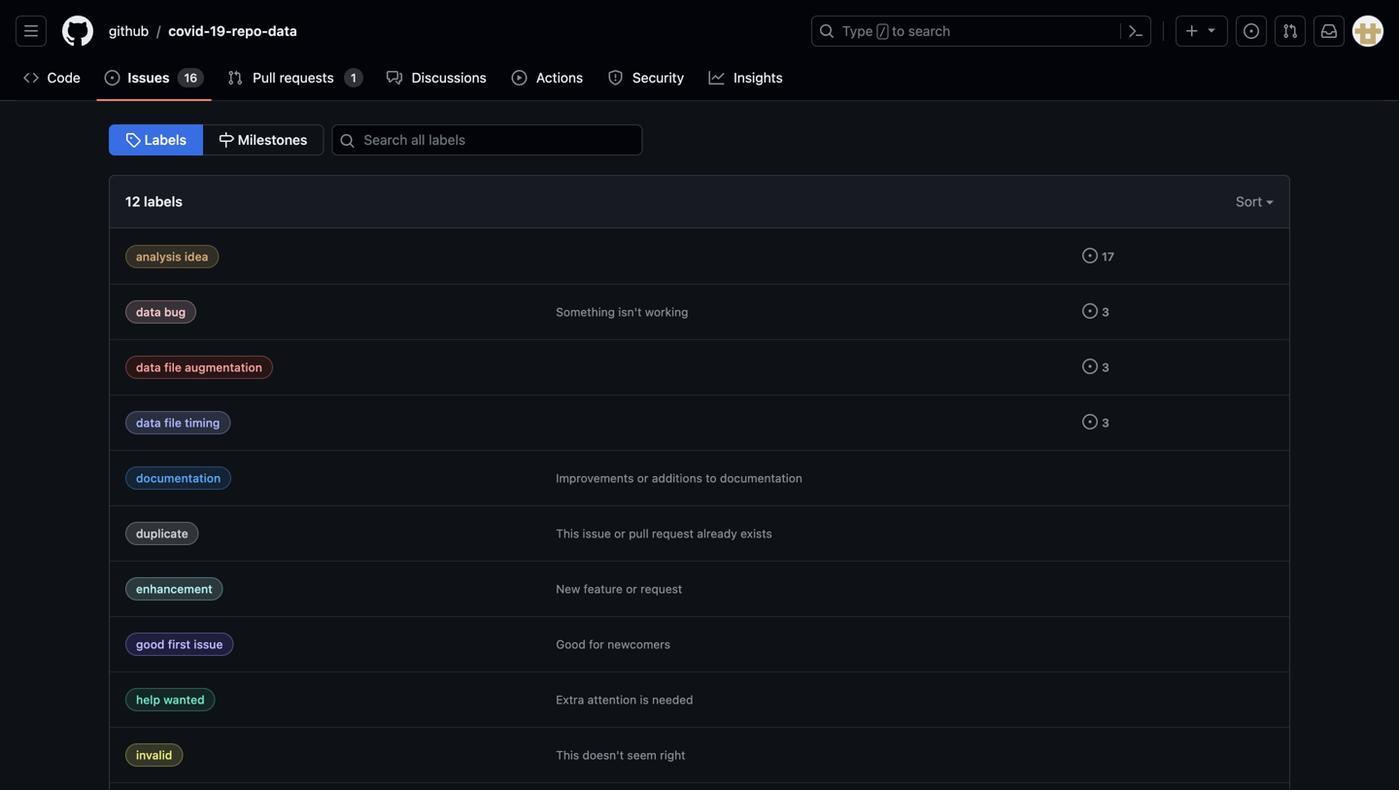 Task type: vqa. For each thing, say whether or not it's contained in the screenshot.


Task type: describe. For each thing, give the bounding box(es) containing it.
play image
[[512, 70, 527, 86]]

for
[[589, 638, 604, 651]]

something isn't working
[[556, 305, 689, 319]]

enhancement link
[[125, 577, 223, 601]]

sort button
[[1236, 191, 1274, 212]]

new
[[556, 582, 581, 596]]

right
[[660, 748, 686, 762]]

plus image
[[1185, 23, 1200, 39]]

doesn't
[[583, 748, 624, 762]]

labels link
[[109, 124, 203, 156]]

git pull request image for topmost issue opened image
[[1283, 23, 1298, 39]]

data file timing
[[136, 416, 220, 430]]

data for data bug
[[136, 305, 161, 319]]

invalid
[[136, 748, 172, 762]]

needed
[[652, 693, 693, 707]]

16
[[184, 71, 197, 85]]

12 labels
[[125, 193, 183, 209]]

documentation link
[[125, 467, 231, 490]]

pull
[[253, 69, 276, 86]]

data for data file augmentation
[[136, 361, 161, 374]]

/ for type
[[879, 25, 886, 39]]

1 vertical spatial issue
[[194, 638, 223, 651]]

data inside github / covid-19-repo-data
[[268, 23, 297, 39]]

data for data file timing
[[136, 416, 161, 430]]

file for timing
[[164, 416, 182, 430]]

1
[[351, 71, 356, 85]]

issue opened image for augmentation
[[1083, 359, 1098, 374]]

new feature or request
[[556, 582, 683, 596]]

improvements
[[556, 471, 634, 485]]

github link
[[101, 16, 157, 47]]

discussions
[[412, 69, 487, 86]]

17 link
[[1083, 248, 1115, 263]]

1 documentation from the left
[[136, 471, 221, 485]]

data file timing link
[[125, 411, 231, 434]]

good for newcomers
[[556, 638, 671, 651]]

code
[[47, 69, 80, 86]]

1 3 link from the top
[[1083, 303, 1110, 319]]

good
[[556, 638, 586, 651]]

attention
[[588, 693, 637, 707]]

analysis
[[136, 250, 181, 263]]

0 horizontal spatial issue opened image
[[104, 70, 120, 86]]

search image
[[340, 133, 355, 149]]

this for this issue or pull request already exists
[[556, 527, 579, 540]]

issue element
[[109, 124, 324, 156]]

3 link for data file augmentation
[[1083, 359, 1110, 374]]

shield image
[[608, 70, 623, 86]]

3 for timing
[[1102, 416, 1110, 430]]

github
[[109, 23, 149, 39]]

list containing github / covid-19-repo-data
[[101, 16, 800, 47]]

extra attention is needed
[[556, 693, 693, 707]]

git pull request image for issue opened image to the left
[[228, 70, 243, 86]]

command palette image
[[1128, 23, 1144, 39]]

labels
[[144, 193, 183, 209]]

help
[[136, 693, 160, 707]]

security link
[[600, 63, 694, 92]]

milestones
[[234, 132, 308, 148]]

extra
[[556, 693, 584, 707]]

graph image
[[709, 70, 725, 86]]

0 vertical spatial issue
[[583, 527, 611, 540]]

something
[[556, 305, 615, 319]]

feature
[[584, 582, 623, 596]]

1 issue opened image from the top
[[1083, 248, 1098, 263]]

first
[[168, 638, 191, 651]]

/ for github
[[157, 23, 161, 39]]

help wanted
[[136, 693, 205, 707]]

data file augmentation
[[136, 361, 262, 374]]

1 vertical spatial request
[[641, 582, 683, 596]]

comment discussion image
[[387, 70, 402, 86]]

requests
[[279, 69, 334, 86]]



Task type: locate. For each thing, give the bounding box(es) containing it.
newcomers
[[608, 638, 671, 651]]

file inside "link"
[[164, 361, 182, 374]]

1 vertical spatial file
[[164, 416, 182, 430]]

git pull request image left notifications icon
[[1283, 23, 1298, 39]]

notifications image
[[1322, 23, 1337, 39]]

working
[[645, 305, 689, 319]]

documentation down data file timing
[[136, 471, 221, 485]]

2 vertical spatial 3
[[1102, 416, 1110, 430]]

type
[[843, 23, 873, 39]]

data up pull requests
[[268, 23, 297, 39]]

0 vertical spatial 3 link
[[1083, 303, 1110, 319]]

this up new
[[556, 527, 579, 540]]

19-
[[210, 23, 232, 39]]

0 vertical spatial git pull request image
[[1283, 23, 1298, 39]]

is
[[640, 693, 649, 707]]

invalid link
[[125, 743, 183, 767]]

triangle down image
[[1204, 22, 1220, 37]]

timing
[[185, 416, 220, 430]]

1 vertical spatial or
[[614, 527, 626, 540]]

data down data bug link
[[136, 361, 161, 374]]

0 vertical spatial request
[[652, 527, 694, 540]]

type / to search
[[843, 23, 951, 39]]

issue
[[583, 527, 611, 540], [194, 638, 223, 651]]

2 issue opened image from the top
[[1083, 359, 1098, 374]]

pull
[[629, 527, 649, 540]]

issue opened image right triangle down icon on the right of the page
[[1244, 23, 1260, 39]]

3 3 link from the top
[[1083, 414, 1110, 430]]

0 vertical spatial issue opened image
[[1083, 248, 1098, 263]]

additions
[[652, 471, 703, 485]]

to left search
[[892, 23, 905, 39]]

request right pull
[[652, 527, 694, 540]]

0 vertical spatial 3
[[1102, 305, 1110, 319]]

insights link
[[701, 63, 792, 92]]

milestones link
[[202, 124, 324, 156]]

1 file from the top
[[164, 361, 182, 374]]

data
[[268, 23, 297, 39], [136, 305, 161, 319], [136, 361, 161, 374], [136, 416, 161, 430]]

data left bug
[[136, 305, 161, 319]]

issue left pull
[[583, 527, 611, 540]]

0 horizontal spatial issue
[[194, 638, 223, 651]]

code image
[[23, 70, 39, 86]]

data inside the data file augmentation "link"
[[136, 361, 161, 374]]

12
[[125, 193, 140, 209]]

3 link
[[1083, 303, 1110, 319], [1083, 359, 1110, 374], [1083, 414, 1110, 430]]

/ inside the type / to search
[[879, 25, 886, 39]]

3
[[1102, 305, 1110, 319], [1102, 361, 1110, 374], [1102, 416, 1110, 430]]

2 documentation from the left
[[720, 471, 803, 485]]

issue opened image
[[1244, 23, 1260, 39], [104, 70, 120, 86], [1083, 303, 1098, 319]]

1 vertical spatial 3 link
[[1083, 359, 1110, 374]]

2 file from the top
[[164, 416, 182, 430]]

search
[[909, 23, 951, 39]]

1 3 from the top
[[1102, 305, 1110, 319]]

documentation up exists in the bottom right of the page
[[720, 471, 803, 485]]

1 vertical spatial issue opened image
[[104, 70, 120, 86]]

wanted
[[163, 693, 205, 707]]

documentation
[[136, 471, 221, 485], [720, 471, 803, 485]]

1 vertical spatial issue opened image
[[1083, 359, 1098, 374]]

tag image
[[125, 132, 141, 148]]

analysis idea
[[136, 250, 208, 263]]

labels
[[141, 132, 187, 148]]

list
[[101, 16, 800, 47]]

code link
[[16, 63, 89, 92]]

0 vertical spatial file
[[164, 361, 182, 374]]

2 vertical spatial 3 link
[[1083, 414, 1110, 430]]

issue opened image left the issues
[[104, 70, 120, 86]]

0 vertical spatial issue opened image
[[1244, 23, 1260, 39]]

repo-
[[232, 23, 268, 39]]

2 3 from the top
[[1102, 361, 1110, 374]]

good first issue
[[136, 638, 223, 651]]

help wanted link
[[125, 688, 215, 711]]

issues
[[128, 69, 170, 86]]

17
[[1102, 250, 1115, 263]]

exists
[[741, 527, 772, 540]]

covid-
[[168, 23, 210, 39]]

enhancement
[[136, 582, 213, 596]]

to right the additions
[[706, 471, 717, 485]]

or for request
[[626, 582, 637, 596]]

sort
[[1236, 193, 1266, 209]]

1 horizontal spatial /
[[879, 25, 886, 39]]

improvements or additions to documentation
[[556, 471, 803, 485]]

this doesn't seem right
[[556, 748, 686, 762]]

1 horizontal spatial issue
[[583, 527, 611, 540]]

/ inside github / covid-19-repo-data
[[157, 23, 161, 39]]

duplicate
[[136, 527, 188, 540]]

2 horizontal spatial issue opened image
[[1244, 23, 1260, 39]]

or
[[637, 471, 649, 485], [614, 527, 626, 540], [626, 582, 637, 596]]

1 horizontal spatial to
[[892, 23, 905, 39]]

issue right the first on the left bottom of the page
[[194, 638, 223, 651]]

pull requests
[[253, 69, 334, 86]]

to
[[892, 23, 905, 39], [706, 471, 717, 485]]

3 link for data file timing
[[1083, 414, 1110, 430]]

file
[[164, 361, 182, 374], [164, 416, 182, 430]]

or for pull
[[614, 527, 626, 540]]

already
[[697, 527, 737, 540]]

data bug
[[136, 305, 186, 319]]

issue opened image
[[1083, 248, 1098, 263], [1083, 359, 1098, 374], [1083, 414, 1098, 430]]

this issue or pull request already exists
[[556, 527, 772, 540]]

issue opened image for timing
[[1083, 414, 1098, 430]]

file left augmentation
[[164, 361, 182, 374]]

None search field
[[324, 124, 666, 156]]

3 3 from the top
[[1102, 416, 1110, 430]]

2 3 link from the top
[[1083, 359, 1110, 374]]

data inside data file timing link
[[136, 416, 161, 430]]

or left the additions
[[637, 471, 649, 485]]

good first issue link
[[125, 633, 234, 656]]

security
[[633, 69, 684, 86]]

2 vertical spatial or
[[626, 582, 637, 596]]

1 vertical spatial git pull request image
[[228, 70, 243, 86]]

analysis idea link
[[125, 245, 219, 268]]

milestone image
[[219, 132, 234, 148]]

good
[[136, 638, 165, 651]]

or right the feature
[[626, 582, 637, 596]]

actions link
[[504, 63, 592, 92]]

0 horizontal spatial documentation
[[136, 471, 221, 485]]

data inside data bug link
[[136, 305, 161, 319]]

this
[[556, 527, 579, 540], [556, 748, 579, 762]]

isn't
[[618, 305, 642, 319]]

covid-19-repo-data link
[[161, 16, 305, 47]]

1 vertical spatial this
[[556, 748, 579, 762]]

2 this from the top
[[556, 748, 579, 762]]

Labels search field
[[332, 124, 643, 156]]

duplicate link
[[125, 522, 199, 545]]

0 vertical spatial or
[[637, 471, 649, 485]]

0 horizontal spatial to
[[706, 471, 717, 485]]

1 horizontal spatial issue opened image
[[1083, 303, 1098, 319]]

1 horizontal spatial documentation
[[720, 471, 803, 485]]

data left timing
[[136, 416, 161, 430]]

1 vertical spatial 3
[[1102, 361, 1110, 374]]

homepage image
[[62, 16, 93, 47]]

insights
[[734, 69, 783, 86]]

issue opened image down 17 link
[[1083, 303, 1098, 319]]

actions
[[536, 69, 583, 86]]

3 for augmentation
[[1102, 361, 1110, 374]]

0 vertical spatial to
[[892, 23, 905, 39]]

Search all labels text field
[[332, 124, 643, 156]]

file left timing
[[164, 416, 182, 430]]

0 horizontal spatial git pull request image
[[228, 70, 243, 86]]

or left pull
[[614, 527, 626, 540]]

git pull request image
[[1283, 23, 1298, 39], [228, 70, 243, 86]]

/ right type
[[879, 25, 886, 39]]

discussions link
[[379, 63, 496, 92]]

this left doesn't
[[556, 748, 579, 762]]

/ right the github in the top left of the page
[[157, 23, 161, 39]]

git pull request image left pull
[[228, 70, 243, 86]]

2 vertical spatial issue opened image
[[1083, 303, 1098, 319]]

1 horizontal spatial git pull request image
[[1283, 23, 1298, 39]]

0 vertical spatial this
[[556, 527, 579, 540]]

data bug link
[[125, 300, 196, 324]]

augmentation
[[185, 361, 262, 374]]

bug
[[164, 305, 186, 319]]

1 vertical spatial to
[[706, 471, 717, 485]]

3 issue opened image from the top
[[1083, 414, 1098, 430]]

2 vertical spatial issue opened image
[[1083, 414, 1098, 430]]

github / covid-19-repo-data
[[109, 23, 297, 39]]

this for this doesn't seem right
[[556, 748, 579, 762]]

/
[[157, 23, 161, 39], [879, 25, 886, 39]]

1 this from the top
[[556, 527, 579, 540]]

file for augmentation
[[164, 361, 182, 374]]

0 horizontal spatial /
[[157, 23, 161, 39]]

seem
[[627, 748, 657, 762]]

data file augmentation link
[[125, 356, 273, 379]]

request down this issue or pull request already exists
[[641, 582, 683, 596]]

idea
[[185, 250, 208, 263]]



